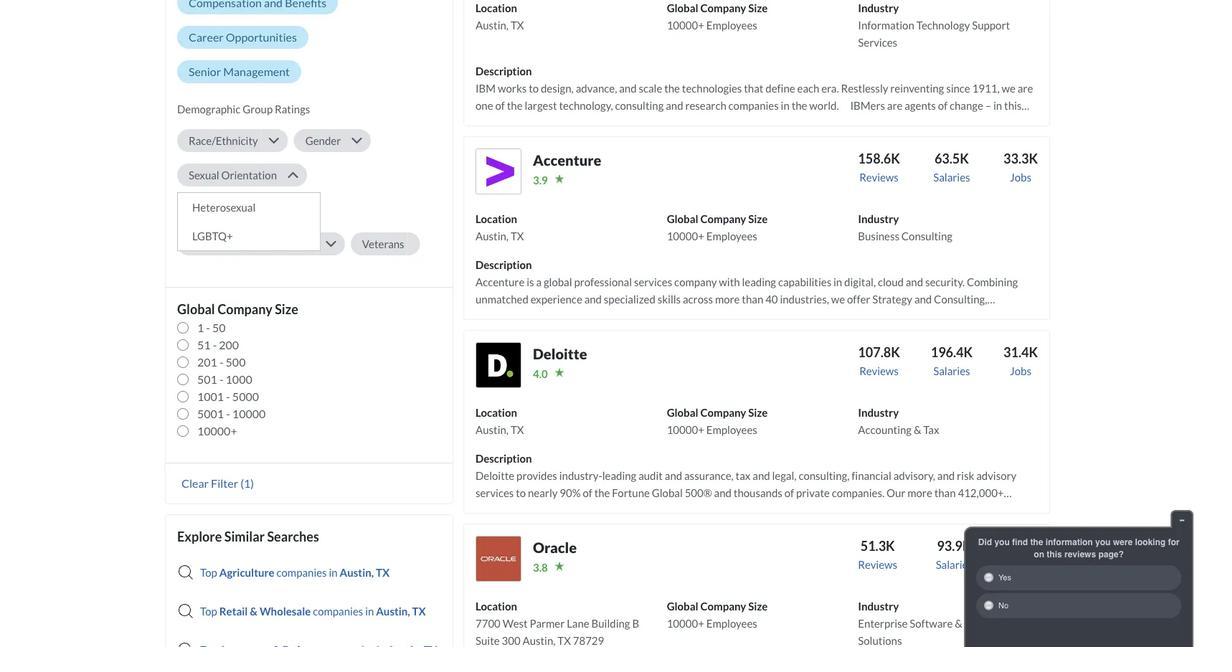 Task type: describe. For each thing, give the bounding box(es) containing it.
west
[[503, 617, 528, 630]]

employees for deloitte
[[707, 423, 758, 436]]

- for 5001
[[226, 407, 230, 421]]

race/ethnicity
[[189, 134, 258, 147]]

196.4k
[[931, 344, 973, 360]]

information
[[858, 19, 915, 32]]

demographic group ratings
[[177, 103, 310, 115]]

agriculture
[[219, 566, 275, 579]]

501
[[197, 372, 217, 386]]

31.4k jobs
[[1004, 344, 1038, 377]]

the
[[1031, 537, 1044, 547]]

people
[[189, 203, 221, 216]]

industry for deloitte
[[858, 406, 899, 419]]

- for 501
[[220, 372, 224, 386]]

107.8k
[[858, 344, 900, 360]]

reviews for oracle
[[858, 558, 898, 571]]

family
[[235, 237, 266, 250]]

group
[[243, 103, 273, 115]]

management
[[223, 65, 290, 79]]

1 employees from the top
[[707, 19, 758, 32]]

disabilities
[[246, 203, 299, 216]]

salaries for accenture
[[934, 171, 970, 184]]

find
[[1012, 537, 1028, 547]]

caregiver
[[268, 237, 315, 250]]

global company size
[[177, 301, 298, 317]]

reviews
[[1065, 549, 1096, 559]]

were
[[1113, 537, 1133, 547]]

location austin, tx for deloitte
[[476, 406, 524, 436]]

2 you from the left
[[1096, 537, 1111, 547]]

global company size 10000+ employees for deloitte
[[667, 406, 768, 436]]

austin, inside location 7700 west parmer lane building b suite 300 austin, tx 78729
[[523, 634, 556, 647]]

for
[[1168, 537, 1180, 547]]

1 location austin, tx from the top
[[476, 1, 524, 32]]

solutions
[[858, 634, 902, 647]]

tax
[[924, 423, 940, 436]]

(1)
[[241, 476, 254, 490]]

location for oracle
[[476, 600, 517, 613]]

1 vertical spatial companies
[[313, 605, 363, 618]]

1 description from the top
[[476, 65, 532, 77]]

size for accenture
[[749, 212, 768, 225]]

global for deloitte
[[667, 406, 699, 419]]

10000
[[232, 407, 266, 421]]

building
[[592, 617, 630, 630]]

5000
[[232, 390, 259, 404]]

company for accenture
[[701, 212, 746, 225]]

yes
[[999, 573, 1012, 582]]

accounting
[[858, 423, 912, 436]]

enterprise
[[858, 617, 908, 630]]

158.6k
[[858, 151, 900, 166]]

jobs for oracle
[[1014, 558, 1036, 571]]

salaries for deloitte
[[934, 364, 970, 377]]

technology
[[917, 19, 970, 32]]

63.5k
[[935, 151, 969, 166]]

demographic
[[177, 103, 241, 115]]

5001
[[197, 407, 224, 421]]

oracle image
[[476, 536, 522, 582]]

did
[[979, 537, 992, 547]]

industry information technology support services
[[858, 1, 1010, 49]]

location austin, tx for accenture
[[476, 212, 524, 242]]

1000
[[226, 372, 252, 386]]

clear filter (1) button
[[177, 476, 258, 491]]

93.9k
[[937, 538, 972, 554]]

global for accenture
[[667, 212, 699, 225]]

500
[[226, 355, 246, 369]]

- for 201
[[220, 355, 224, 369]]

78729
[[573, 634, 604, 647]]

jobs for deloitte
[[1010, 364, 1032, 377]]

opportunities
[[226, 30, 297, 44]]

201
[[197, 355, 217, 369]]

3.9
[[533, 174, 548, 186]]

location for deloitte
[[476, 406, 517, 419]]

1 global company size 10000+ employees from the top
[[667, 1, 768, 32]]

ratings
[[275, 103, 310, 115]]

158.6k reviews
[[858, 151, 900, 184]]

business
[[858, 230, 900, 242]]

wholesale
[[260, 605, 311, 618]]

top for top retail & wholesale companies in austin, tx
[[200, 605, 217, 618]]

0 horizontal spatial in
[[329, 566, 338, 579]]

oracle
[[533, 539, 577, 556]]

global company size 10000+ employees for oracle
[[667, 600, 768, 630]]

93.9k salaries
[[936, 538, 973, 571]]

1 - 50
[[197, 321, 226, 335]]

63.5k salaries
[[934, 151, 970, 184]]

industry business consulting
[[858, 212, 953, 242]]

tx inside location 7700 west parmer lane building b suite 300 austin, tx 78729
[[558, 634, 571, 647]]

jobs for accenture
[[1010, 171, 1032, 184]]

lane
[[567, 617, 590, 630]]

description for deloitte
[[476, 452, 532, 465]]

lgbtq+
[[192, 230, 233, 242]]

industry for oracle
[[858, 600, 899, 613]]

career opportunities button
[[177, 26, 308, 49]]

global company size 10000+ employees for accenture
[[667, 212, 768, 242]]

top agriculture companies in austin, tx
[[200, 566, 390, 579]]

107.8k reviews
[[858, 344, 900, 377]]

5001 - 10000
[[197, 407, 266, 421]]

deloitte
[[533, 345, 587, 362]]

& for tax
[[914, 423, 922, 436]]

7700
[[476, 617, 501, 630]]

retail
[[219, 605, 248, 618]]

clear
[[182, 476, 209, 490]]

veterans
[[362, 237, 404, 250]]

employees for accenture
[[707, 230, 758, 242]]

location for accenture
[[476, 212, 517, 225]]

top retail & wholesale companies in austin, tx
[[200, 605, 426, 618]]



Task type: vqa. For each thing, say whether or not it's contained in the screenshot.
second Global Company Size 10000+ Employees from the bottom
yes



Task type: locate. For each thing, give the bounding box(es) containing it.
1 horizontal spatial in
[[365, 605, 374, 618]]

- right 1 on the left
[[206, 321, 210, 335]]

explore
[[177, 529, 222, 545]]

industry up information
[[858, 1, 899, 14]]

on
[[1034, 549, 1045, 559]]

3 global company size 10000+ employees from the top
[[667, 406, 768, 436]]

- down the 1001 - 5000
[[226, 407, 230, 421]]

global company size 10000+ employees
[[667, 1, 768, 32], [667, 212, 768, 242], [667, 406, 768, 436], [667, 600, 768, 630]]

senior
[[189, 65, 221, 79]]

2 horizontal spatial &
[[955, 617, 963, 630]]

- right the 501 in the left bottom of the page
[[220, 372, 224, 386]]

salaries down "93.9k"
[[936, 558, 973, 571]]

1 vertical spatial reviews
[[860, 364, 899, 377]]

3 description from the top
[[476, 452, 532, 465]]

industry inside "industry information technology support services"
[[858, 1, 899, 14]]

in
[[329, 566, 338, 579], [365, 605, 374, 618]]

2 global company size 10000+ employees from the top
[[667, 212, 768, 242]]

industry inside industry accounting & tax
[[858, 406, 899, 419]]

no
[[999, 601, 1009, 610]]

orientation
[[221, 169, 277, 181]]

you right did
[[995, 537, 1010, 547]]

parmer
[[530, 617, 565, 630]]

companies right wholesale
[[313, 605, 363, 618]]

company for oracle
[[701, 600, 746, 613]]

salaries inside 196.4k salaries
[[934, 364, 970, 377]]

3 industry from the top
[[858, 406, 899, 419]]

explore similar searches
[[177, 529, 319, 545]]

senior management
[[189, 65, 290, 79]]

companies down searches
[[277, 566, 327, 579]]

& inside industry accounting & tax
[[914, 423, 922, 436]]

2 vertical spatial reviews
[[858, 558, 898, 571]]

similar
[[224, 529, 265, 545]]

description for accenture
[[476, 258, 532, 271]]

employees for oracle
[[707, 617, 758, 630]]

company for deloitte
[[701, 406, 746, 419]]

3 employees from the top
[[707, 423, 758, 436]]

3 location austin, tx from the top
[[476, 406, 524, 436]]

1 vertical spatial description
[[476, 258, 532, 271]]

with
[[223, 203, 244, 216]]

1001 - 5000
[[197, 390, 259, 404]]

2 location austin, tx from the top
[[476, 212, 524, 242]]

3.5k jobs
[[1011, 538, 1038, 571]]

200
[[219, 338, 239, 352]]

industry
[[858, 1, 899, 14], [858, 212, 899, 225], [858, 406, 899, 419], [858, 600, 899, 613]]

31.4k
[[1004, 344, 1038, 360]]

salaries
[[934, 171, 970, 184], [934, 364, 970, 377], [936, 558, 973, 571]]

jobs inside 33.3k jobs
[[1010, 171, 1032, 184]]

location inside location 7700 west parmer lane building b suite 300 austin, tx 78729
[[476, 600, 517, 613]]

salaries down 63.5k
[[934, 171, 970, 184]]

2 employees from the top
[[707, 230, 758, 242]]

reviews down 158.6k
[[860, 171, 899, 184]]

0 horizontal spatial &
[[250, 605, 258, 618]]

0 vertical spatial reviews
[[860, 171, 899, 184]]

33.3k
[[1004, 151, 1038, 166]]

1 you from the left
[[995, 537, 1010, 547]]

3.5k
[[1011, 538, 1038, 554]]

- right 201
[[220, 355, 224, 369]]

people with disabilities
[[189, 203, 299, 216]]

top down explore
[[200, 566, 217, 579]]

& left network
[[955, 617, 963, 630]]

51.3k
[[861, 538, 895, 554]]

deloitte image
[[476, 342, 522, 388]]

&
[[914, 423, 922, 436], [250, 605, 258, 618], [955, 617, 963, 630]]

& for wholesale
[[250, 605, 258, 618]]

austin,
[[476, 19, 509, 32], [476, 230, 509, 242], [476, 423, 509, 436], [340, 566, 374, 579], [376, 605, 410, 618], [523, 634, 556, 647]]

industry up business
[[858, 212, 899, 225]]

jobs down 3.5k
[[1014, 558, 1036, 571]]

industry up accounting
[[858, 406, 899, 419]]

501 - 1000
[[197, 372, 252, 386]]

industry for accenture
[[858, 212, 899, 225]]

3 location from the top
[[476, 406, 517, 419]]

filter
[[211, 476, 238, 490]]

10000+ for deloitte
[[667, 423, 705, 436]]

industry inside industry enterprise software & network solutions
[[858, 600, 899, 613]]

page?
[[1099, 549, 1124, 559]]

reviews for deloitte
[[860, 364, 899, 377]]

description
[[476, 65, 532, 77], [476, 258, 532, 271], [476, 452, 532, 465]]

4 industry from the top
[[858, 600, 899, 613]]

1 location from the top
[[476, 1, 517, 14]]

10000+ for accenture
[[667, 230, 705, 242]]

top for top agriculture companies in austin, tx
[[200, 566, 217, 579]]

2 industry from the top
[[858, 212, 899, 225]]

4 employees from the top
[[707, 617, 758, 630]]

2 vertical spatial location austin, tx
[[476, 406, 524, 436]]

location 7700 west parmer lane building b suite 300 austin, tx 78729
[[476, 600, 639, 647]]

- right the 51
[[213, 338, 217, 352]]

accenture
[[533, 151, 602, 169]]

2 description from the top
[[476, 258, 532, 271]]

salaries down 196.4k
[[934, 364, 970, 377]]

information
[[1046, 537, 1093, 547]]

300
[[502, 634, 521, 647]]

jobs down 33.3k
[[1010, 171, 1032, 184]]

1 industry from the top
[[858, 1, 899, 14]]

1 vertical spatial top
[[200, 605, 217, 618]]

1 horizontal spatial &
[[914, 423, 922, 436]]

support
[[972, 19, 1010, 32]]

heterosexual
[[192, 201, 256, 214]]

companies
[[277, 566, 327, 579], [313, 605, 363, 618]]

- for 1001
[[226, 390, 230, 404]]

gender
[[305, 134, 341, 147]]

2 location from the top
[[476, 212, 517, 225]]

size
[[749, 1, 768, 14], [749, 212, 768, 225], [275, 301, 298, 317], [749, 406, 768, 419], [749, 600, 768, 613]]

reviews for accenture
[[860, 171, 899, 184]]

company
[[701, 1, 746, 14], [701, 212, 746, 225], [218, 301, 272, 317], [701, 406, 746, 419], [701, 600, 746, 613]]

reviews inside 158.6k reviews
[[860, 171, 899, 184]]

reviews
[[860, 171, 899, 184], [860, 364, 899, 377], [858, 558, 898, 571]]

this
[[1047, 549, 1062, 559]]

1 horizontal spatial you
[[1096, 537, 1111, 547]]

10000+
[[667, 19, 705, 32], [667, 230, 705, 242], [667, 423, 705, 436], [197, 424, 237, 438], [667, 617, 705, 630]]

0 vertical spatial companies
[[277, 566, 327, 579]]

consulting
[[902, 230, 953, 242]]

0 vertical spatial in
[[329, 566, 338, 579]]

- for 1
[[206, 321, 210, 335]]

4 global company size 10000+ employees from the top
[[667, 600, 768, 630]]

b
[[632, 617, 639, 630]]

reviews down 51.3k
[[858, 558, 898, 571]]

accenture image
[[476, 148, 522, 194]]

1001
[[197, 390, 224, 404]]

0 vertical spatial location austin, tx
[[476, 1, 524, 32]]

clear filter (1)
[[182, 476, 254, 490]]

- right 1001
[[226, 390, 230, 404]]

industry enterprise software & network solutions
[[858, 600, 1007, 647]]

0 horizontal spatial you
[[995, 537, 1010, 547]]

51.3k reviews
[[858, 538, 898, 571]]

1 top from the top
[[200, 566, 217, 579]]

suite
[[476, 634, 500, 647]]

sexual orientation
[[189, 169, 277, 181]]

salaries for oracle
[[936, 558, 973, 571]]

1 vertical spatial salaries
[[934, 364, 970, 377]]

industry inside industry business consulting
[[858, 212, 899, 225]]

51 - 200
[[197, 338, 239, 352]]

reviews down 107.8k
[[860, 364, 899, 377]]

2 vertical spatial description
[[476, 452, 532, 465]]

1 vertical spatial in
[[365, 605, 374, 618]]

& left tax
[[914, 423, 922, 436]]

jobs inside "31.4k jobs"
[[1010, 364, 1032, 377]]

& inside industry enterprise software & network solutions
[[955, 617, 963, 630]]

& right retail
[[250, 605, 258, 618]]

employees
[[707, 19, 758, 32], [707, 230, 758, 242], [707, 423, 758, 436], [707, 617, 758, 630]]

industry accounting & tax
[[858, 406, 940, 436]]

0 vertical spatial jobs
[[1010, 171, 1032, 184]]

1 vertical spatial location austin, tx
[[476, 212, 524, 242]]

or
[[223, 237, 233, 250]]

50
[[212, 321, 226, 335]]

career opportunities
[[189, 30, 297, 44]]

size for deloitte
[[749, 406, 768, 419]]

jobs down the 31.4k
[[1010, 364, 1032, 377]]

-
[[206, 321, 210, 335], [213, 338, 217, 352], [220, 355, 224, 369], [220, 372, 224, 386], [226, 390, 230, 404], [226, 407, 230, 421]]

- for 51
[[213, 338, 217, 352]]

industry up enterprise
[[858, 600, 899, 613]]

1 vertical spatial jobs
[[1010, 364, 1032, 377]]

top left retail
[[200, 605, 217, 618]]

software
[[910, 617, 953, 630]]

2 vertical spatial salaries
[[936, 558, 973, 571]]

4.0
[[533, 367, 548, 380]]

2 vertical spatial jobs
[[1014, 558, 1036, 571]]

reviews inside 107.8k reviews
[[860, 364, 899, 377]]

2 top from the top
[[200, 605, 217, 618]]

size for oracle
[[749, 600, 768, 613]]

10000+ for oracle
[[667, 617, 705, 630]]

parent or family caregiver
[[189, 237, 315, 250]]

career
[[189, 30, 224, 44]]

network
[[965, 617, 1007, 630]]

senior management button
[[177, 60, 301, 83]]

1
[[197, 321, 204, 335]]

4 location from the top
[[476, 600, 517, 613]]

jobs inside 3.5k jobs
[[1014, 558, 1036, 571]]

services
[[858, 36, 898, 49]]

0 vertical spatial description
[[476, 65, 532, 77]]

global for oracle
[[667, 600, 699, 613]]

0 vertical spatial top
[[200, 566, 217, 579]]

0 vertical spatial salaries
[[934, 171, 970, 184]]

top
[[200, 566, 217, 579], [200, 605, 217, 618]]

you up page?
[[1096, 537, 1111, 547]]

sexual
[[189, 169, 219, 181]]



